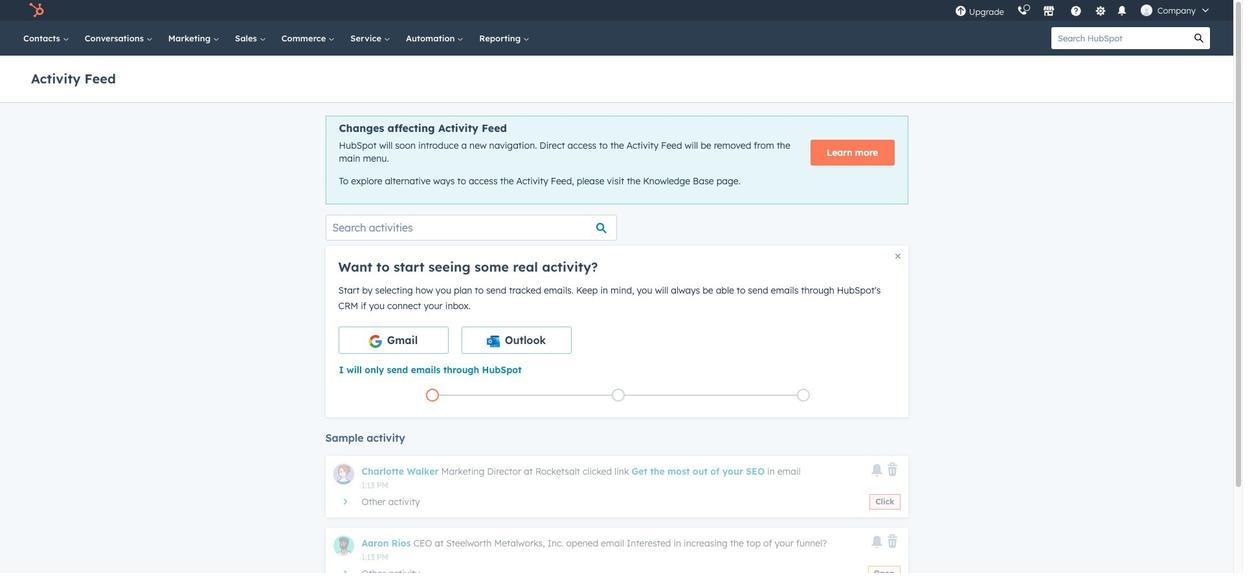 Task type: vqa. For each thing, say whether or not it's contained in the screenshot.
Jacob Simon icon
yes



Task type: locate. For each thing, give the bounding box(es) containing it.
menu
[[949, 0, 1218, 21]]

onboarding.steps.finalstep.title image
[[801, 393, 807, 400]]

None checkbox
[[338, 327, 448, 354], [461, 327, 572, 354], [338, 327, 448, 354], [461, 327, 572, 354]]

onboarding.steps.sendtrackedemailingmail.title image
[[615, 393, 621, 400]]

close image
[[895, 254, 901, 259]]

marketplaces image
[[1043, 6, 1055, 17]]

Search HubSpot search field
[[1052, 27, 1188, 49]]

list
[[340, 386, 897, 405]]



Task type: describe. For each thing, give the bounding box(es) containing it.
jacob simon image
[[1141, 5, 1153, 16]]

Search activities search field
[[325, 215, 617, 241]]



